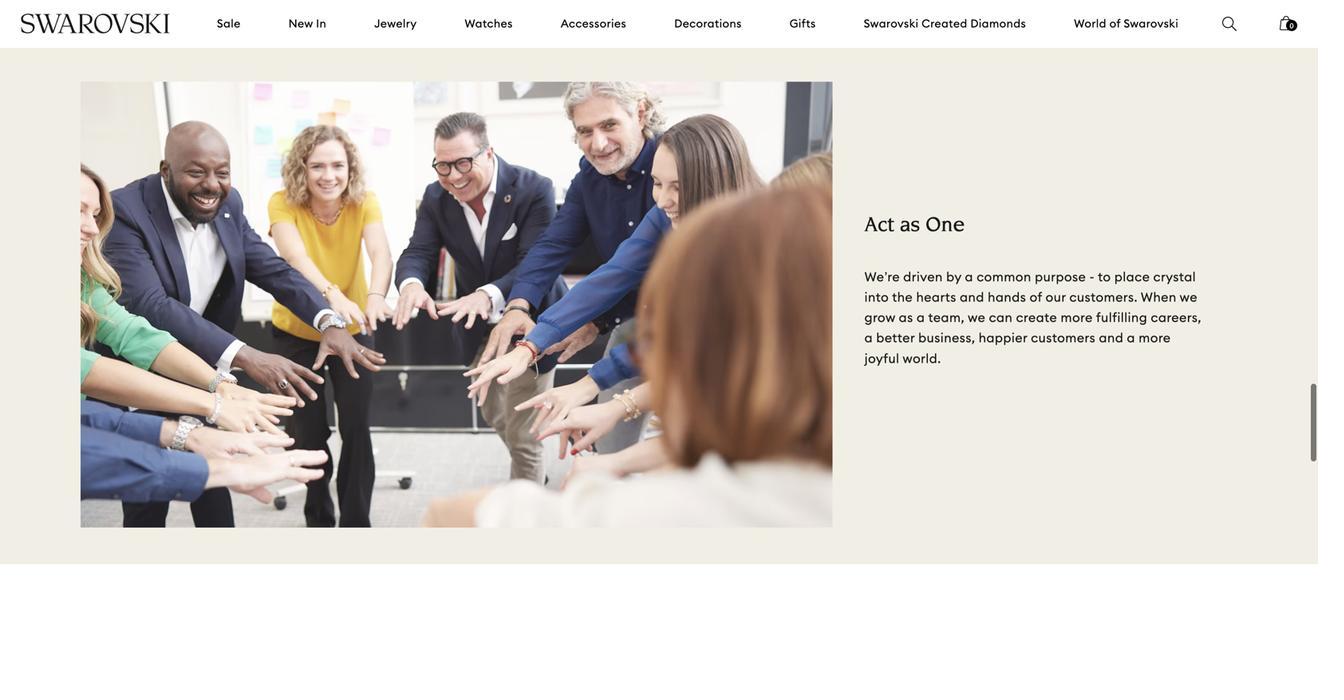 Task type: vqa. For each thing, say whether or not it's contained in the screenshot.
world.
yes



Task type: describe. For each thing, give the bounding box(es) containing it.
hearts
[[916, 285, 957, 301]]

of inside 'we're driven by a common purpose - to place crystal into the hearts and hands of our customers. when we grow as a team, we can create more fulfilling careers, a better business, happier customers and a more joyful world.'
[[1030, 285, 1042, 301]]

new in
[[289, 16, 326, 31]]

search image image
[[1223, 17, 1237, 31]]

-
[[1090, 265, 1095, 281]]

0 vertical spatial we
[[1180, 285, 1198, 301]]

accessories
[[561, 16, 627, 31]]

common
[[977, 265, 1032, 281]]

world
[[1074, 16, 1107, 31]]

created
[[922, 16, 968, 31]]

grow
[[865, 305, 896, 322]]

0
[[1290, 22, 1294, 30]]

world of swarovski
[[1074, 16, 1179, 31]]

decorations
[[674, 16, 742, 31]]

act
[[865, 212, 895, 233]]

0 link
[[1280, 14, 1298, 41]]

1 swarovski from the left
[[864, 16, 919, 31]]

purpose
[[1035, 265, 1086, 281]]

jewelry
[[374, 16, 417, 31]]

new in link
[[289, 16, 326, 32]]

to
[[1098, 265, 1111, 281]]

as inside 'we're driven by a common purpose - to place crystal into the hearts and hands of our customers. when we grow as a team, we can create more fulfilling careers, a better business, happier customers and a more joyful world.'
[[899, 305, 913, 322]]

a down fulfilling
[[1127, 326, 1135, 342]]

a down the grow on the top
[[865, 326, 873, 342]]

careers,
[[1151, 305, 1202, 322]]

create
[[1016, 305, 1057, 322]]

0 vertical spatial as
[[900, 212, 920, 233]]

accessories link
[[561, 16, 627, 32]]

swarovski image
[[20, 13, 171, 34]]

2 swarovski from the left
[[1124, 16, 1179, 31]]

can
[[989, 305, 1013, 322]]

0 vertical spatial and
[[960, 285, 985, 301]]

1 vertical spatial more
[[1139, 326, 1171, 342]]

team,
[[928, 305, 965, 322]]

business,
[[918, 326, 975, 342]]

world.
[[903, 346, 941, 363]]

world of swarovski link
[[1074, 16, 1179, 32]]

swarovski created diamonds link
[[864, 16, 1026, 32]]



Task type: locate. For each thing, give the bounding box(es) containing it.
in
[[316, 16, 326, 31]]

better
[[876, 326, 915, 342]]

driven
[[903, 265, 943, 281]]

act as one
[[865, 212, 965, 233]]

swarovski created diamonds
[[864, 16, 1026, 31]]

more down careers,
[[1139, 326, 1171, 342]]

as right "act"
[[900, 212, 920, 233]]

0 horizontal spatial we
[[968, 305, 986, 322]]

0 vertical spatial more
[[1061, 305, 1093, 322]]

crystal
[[1154, 265, 1196, 281]]

by
[[946, 265, 962, 281]]

watches link
[[465, 16, 513, 32]]

1 vertical spatial and
[[1099, 326, 1124, 342]]

place
[[1115, 265, 1150, 281]]

1 horizontal spatial swarovski
[[1124, 16, 1179, 31]]

swarovski left created
[[864, 16, 919, 31]]

0 horizontal spatial and
[[960, 285, 985, 301]]

sale link
[[217, 16, 241, 32]]

a
[[965, 265, 973, 281], [917, 305, 925, 322], [865, 326, 873, 342], [1127, 326, 1135, 342]]

a right the 'by'
[[965, 265, 973, 281]]

into
[[865, 285, 889, 301]]

jewelry link
[[374, 16, 417, 32]]

we're driven by a common purpose - to place crystal into the hearts and hands of our customers. when we grow as a team, we can create more fulfilling careers, a better business, happier customers and a more joyful world.
[[865, 265, 1202, 363]]

1 horizontal spatial and
[[1099, 326, 1124, 342]]

we
[[1180, 285, 1198, 301], [968, 305, 986, 322]]

when
[[1141, 285, 1177, 301]]

gifts link
[[790, 16, 816, 32]]

we're
[[865, 265, 900, 281]]

customers.
[[1070, 285, 1138, 301]]

sale
[[217, 16, 241, 31]]

and
[[960, 285, 985, 301], [1099, 326, 1124, 342]]

of left our
[[1030, 285, 1042, 301]]

1 horizontal spatial we
[[1180, 285, 1198, 301]]

a left team,
[[917, 305, 925, 322]]

happier
[[979, 326, 1028, 342]]

watches
[[465, 16, 513, 31]]

0 horizontal spatial more
[[1061, 305, 1093, 322]]

0 vertical spatial of
[[1110, 16, 1121, 31]]

joyful
[[865, 346, 900, 363]]

of
[[1110, 16, 1121, 31], [1030, 285, 1042, 301]]

more up customers
[[1061, 305, 1093, 322]]

diamonds
[[971, 16, 1026, 31]]

1 vertical spatial we
[[968, 305, 986, 322]]

and down fulfilling
[[1099, 326, 1124, 342]]

1 horizontal spatial more
[[1139, 326, 1171, 342]]

we up careers,
[[1180, 285, 1198, 301]]

0 horizontal spatial of
[[1030, 285, 1042, 301]]

our
[[1046, 285, 1066, 301]]

1 vertical spatial as
[[899, 305, 913, 322]]

as
[[900, 212, 920, 233], [899, 305, 913, 322]]

gifts
[[790, 16, 816, 31]]

customers
[[1031, 326, 1096, 342]]

the
[[892, 285, 913, 301]]

and down the 'by'
[[960, 285, 985, 301]]

decorations link
[[674, 16, 742, 32]]

1 horizontal spatial of
[[1110, 16, 1121, 31]]

1 vertical spatial of
[[1030, 285, 1042, 301]]

0 horizontal spatial swarovski
[[864, 16, 919, 31]]

of right world
[[1110, 16, 1121, 31]]

we left can
[[968, 305, 986, 322]]

cart-mobile image image
[[1280, 16, 1293, 30]]

hands
[[988, 285, 1026, 301]]

swarovski
[[864, 16, 919, 31], [1124, 16, 1179, 31]]

fulfilling
[[1096, 305, 1148, 322]]

as down the
[[899, 305, 913, 322]]

new
[[289, 16, 313, 31]]

more
[[1061, 305, 1093, 322], [1139, 326, 1171, 342]]

swarovski right world
[[1124, 16, 1179, 31]]

one
[[926, 212, 965, 233]]



